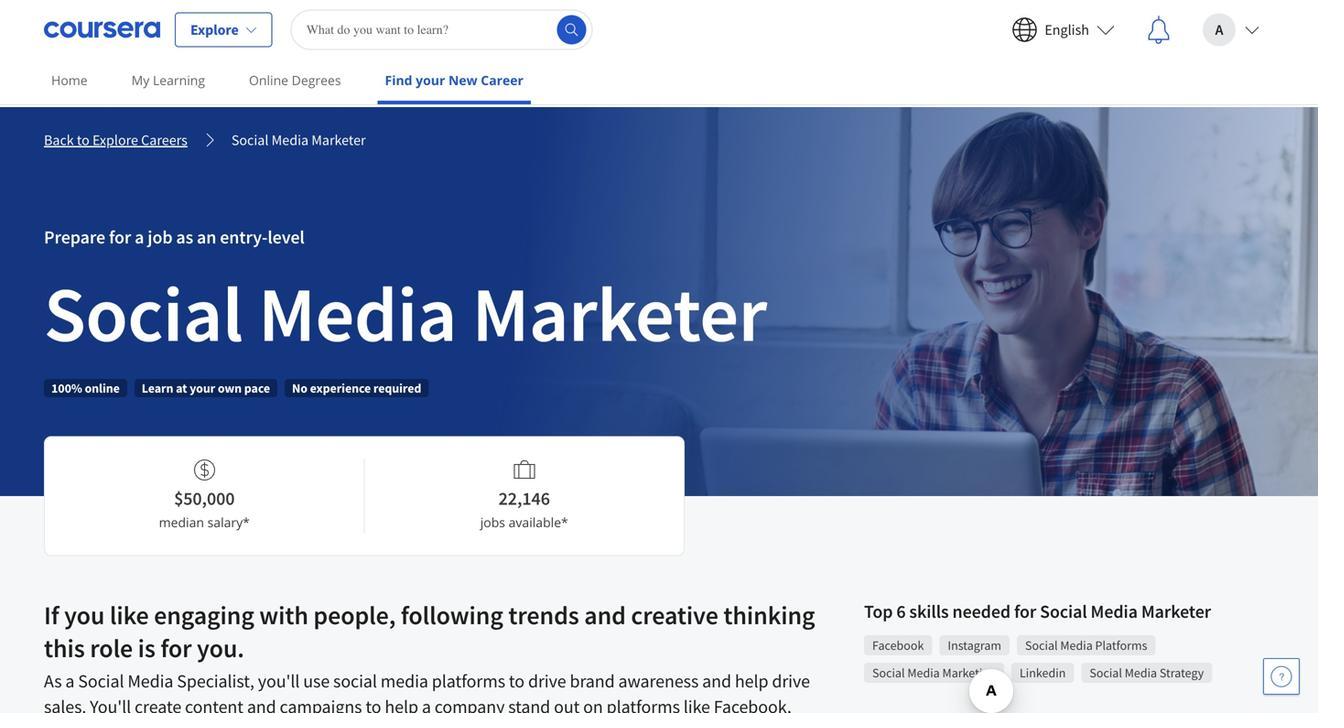 Task type: describe. For each thing, give the bounding box(es) containing it.
role
[[90, 632, 133, 664]]

6
[[897, 600, 906, 623]]

1 horizontal spatial and
[[585, 599, 626, 632]]

media down online degrees link
[[272, 131, 309, 149]]

no
[[292, 380, 308, 397]]

0 horizontal spatial your
[[190, 380, 215, 397]]

1 drive from the left
[[528, 670, 567, 693]]

facebook
[[873, 637, 924, 654]]

back to explore careers link
[[44, 129, 188, 151]]

* for 22,146
[[561, 514, 569, 531]]

trends
[[509, 599, 580, 632]]

prepare
[[44, 226, 105, 249]]

at
[[176, 380, 187, 397]]

1 vertical spatial marketer
[[472, 266, 767, 362]]

an
[[197, 226, 216, 249]]

find your new career
[[385, 71, 524, 89]]

explore inside popup button
[[191, 21, 239, 39]]

back to explore careers
[[44, 131, 188, 149]]

you'll
[[258, 670, 300, 693]]

you.
[[197, 632, 244, 664]]

* for $50,000
[[243, 514, 250, 531]]

coursera image
[[44, 15, 160, 44]]

a button
[[1189, 0, 1275, 59]]

online degrees
[[249, 71, 341, 89]]

1 horizontal spatial to
[[366, 696, 381, 713]]

1 vertical spatial explore
[[92, 131, 138, 149]]

22,146 jobs available *
[[481, 487, 569, 531]]

1 vertical spatial to
[[509, 670, 525, 693]]

social up the learn
[[44, 266, 243, 362]]

find
[[385, 71, 413, 89]]

awareness
[[619, 670, 699, 693]]

available
[[509, 514, 561, 531]]

skills
[[910, 600, 949, 623]]

media inside if you like engaging with people, following trends and creative thinking this role is for you. as a social media specialist, you'll use social media platforms to drive brand awareness and help drive sales. you'll create content and campaigns to help a company stand out on platforms like facebook
[[128, 670, 173, 693]]

jobs
[[481, 514, 506, 531]]

What do you want to learn? text field
[[291, 10, 593, 50]]

social down online
[[232, 131, 269, 149]]

0 vertical spatial platforms
[[432, 670, 506, 693]]

explore button
[[175, 12, 273, 47]]

1 horizontal spatial a
[[135, 226, 144, 249]]

1 vertical spatial help
[[385, 696, 419, 713]]

top 6 skills needed for social media marketer
[[865, 600, 1212, 623]]

100%
[[51, 380, 82, 397]]

social media marketing
[[873, 665, 996, 681]]

prepare for a job as an entry-level
[[44, 226, 305, 249]]

$50,000 median salary *
[[159, 487, 250, 531]]

engaging
[[154, 599, 254, 632]]

learn at your own pace
[[142, 380, 270, 397]]

experience
[[310, 380, 371, 397]]

needed
[[953, 600, 1011, 623]]

platforms
[[1096, 637, 1148, 654]]

strategy
[[1160, 665, 1205, 681]]

my learning
[[132, 71, 205, 89]]

pace
[[244, 380, 270, 397]]

2 horizontal spatial a
[[422, 696, 431, 713]]

create
[[135, 696, 181, 713]]

is
[[138, 632, 156, 664]]

english button
[[998, 0, 1130, 59]]

median
[[159, 514, 204, 531]]

my
[[132, 71, 150, 89]]

campaigns
[[280, 696, 362, 713]]

people,
[[314, 599, 396, 632]]

social down platforms
[[1090, 665, 1123, 681]]

find your new career link
[[378, 60, 531, 104]]

help center image
[[1271, 666, 1293, 688]]

content
[[185, 696, 244, 713]]

social media platforms
[[1026, 637, 1148, 654]]

1 vertical spatial platforms
[[607, 696, 680, 713]]

2 horizontal spatial marketer
[[1142, 600, 1212, 623]]

thinking
[[724, 599, 816, 632]]

specialist,
[[177, 670, 255, 693]]



Task type: locate. For each thing, give the bounding box(es) containing it.
company
[[435, 696, 505, 713]]

drive
[[528, 670, 567, 693], [772, 670, 811, 693]]

marketer
[[312, 131, 366, 149], [472, 266, 767, 362], [1142, 600, 1212, 623]]

1 horizontal spatial marketer
[[472, 266, 767, 362]]

salary
[[208, 514, 243, 531]]

and down 'you'll'
[[247, 696, 276, 713]]

0 horizontal spatial explore
[[92, 131, 138, 149]]

you
[[64, 599, 105, 632]]

help
[[735, 670, 769, 693], [385, 696, 419, 713]]

online
[[249, 71, 289, 89]]

0 vertical spatial help
[[735, 670, 769, 693]]

level
[[268, 226, 305, 249]]

and right trends
[[585, 599, 626, 632]]

1 vertical spatial like
[[684, 696, 711, 713]]

learning
[[153, 71, 205, 89]]

drive down thinking
[[772, 670, 811, 693]]

linkedin
[[1020, 665, 1066, 681]]

1 * from the left
[[243, 514, 250, 531]]

0 vertical spatial explore
[[191, 21, 239, 39]]

social down facebook at the right of the page
[[873, 665, 905, 681]]

online
[[85, 380, 120, 397]]

your right find
[[416, 71, 445, 89]]

english
[[1045, 21, 1090, 39]]

0 horizontal spatial like
[[110, 599, 149, 632]]

media up no experience required at the bottom
[[258, 266, 457, 362]]

use
[[303, 670, 330, 693]]

* right jobs
[[561, 514, 569, 531]]

1 vertical spatial your
[[190, 380, 215, 397]]

home
[[51, 71, 88, 89]]

as
[[44, 670, 62, 693]]

stand
[[509, 696, 551, 713]]

to right the back
[[77, 131, 90, 149]]

2 horizontal spatial for
[[1015, 600, 1037, 623]]

media
[[272, 131, 309, 149], [258, 266, 457, 362], [1091, 600, 1138, 623], [1061, 637, 1093, 654], [908, 665, 940, 681], [1125, 665, 1158, 681], [128, 670, 173, 693]]

media down platforms
[[1125, 665, 1158, 681]]

media up linkedin
[[1061, 637, 1093, 654]]

for
[[109, 226, 131, 249], [1015, 600, 1037, 623], [161, 632, 192, 664]]

following
[[401, 599, 504, 632]]

0 horizontal spatial for
[[109, 226, 131, 249]]

0 vertical spatial your
[[416, 71, 445, 89]]

required
[[374, 380, 422, 397]]

0 vertical spatial like
[[110, 599, 149, 632]]

explore left 'careers'
[[92, 131, 138, 149]]

social
[[333, 670, 377, 693]]

social up linkedin
[[1026, 637, 1058, 654]]

with
[[259, 599, 309, 632]]

brand
[[570, 670, 615, 693]]

0 horizontal spatial platforms
[[432, 670, 506, 693]]

0 horizontal spatial marketer
[[312, 131, 366, 149]]

explore up learning
[[191, 21, 239, 39]]

1 vertical spatial for
[[1015, 600, 1037, 623]]

100% online
[[51, 380, 120, 397]]

2 * from the left
[[561, 514, 569, 531]]

media up platforms
[[1091, 600, 1138, 623]]

0 horizontal spatial to
[[77, 131, 90, 149]]

careers
[[141, 131, 188, 149]]

for right is
[[161, 632, 192, 664]]

media down facebook at the right of the page
[[908, 665, 940, 681]]

None search field
[[291, 10, 593, 50]]

0 horizontal spatial a
[[65, 670, 75, 693]]

you'll
[[90, 696, 131, 713]]

to down social
[[366, 696, 381, 713]]

media up 'create'
[[128, 670, 173, 693]]

marketing
[[943, 665, 996, 681]]

for left job
[[109, 226, 131, 249]]

1 horizontal spatial platforms
[[607, 696, 680, 713]]

0 horizontal spatial drive
[[528, 670, 567, 693]]

career
[[481, 71, 524, 89]]

as
[[176, 226, 193, 249]]

1 horizontal spatial *
[[561, 514, 569, 531]]

a right as
[[65, 670, 75, 693]]

1 horizontal spatial explore
[[191, 21, 239, 39]]

drive up the stand
[[528, 670, 567, 693]]

1 horizontal spatial help
[[735, 670, 769, 693]]

creative
[[631, 599, 719, 632]]

1 horizontal spatial like
[[684, 696, 711, 713]]

instagram
[[948, 637, 1002, 654]]

your right 'at'
[[190, 380, 215, 397]]

0 horizontal spatial help
[[385, 696, 419, 713]]

a
[[135, 226, 144, 249], [65, 670, 75, 693], [422, 696, 431, 713]]

0 vertical spatial social media marketer
[[232, 131, 366, 149]]

0 vertical spatial a
[[135, 226, 144, 249]]

for right needed
[[1015, 600, 1037, 623]]

* inside 22,146 jobs available *
[[561, 514, 569, 531]]

1 vertical spatial social media marketer
[[44, 266, 767, 362]]

1 horizontal spatial drive
[[772, 670, 811, 693]]

social inside if you like engaging with people, following trends and creative thinking this role is for you. as a social media specialist, you'll use social media platforms to drive brand awareness and help drive sales. you'll create content and campaigns to help a company stand out on platforms like facebook
[[78, 670, 124, 693]]

social media strategy
[[1090, 665, 1205, 681]]

this
[[44, 632, 85, 664]]

top
[[865, 600, 893, 623]]

help down thinking
[[735, 670, 769, 693]]

0 vertical spatial to
[[77, 131, 90, 149]]

platforms
[[432, 670, 506, 693], [607, 696, 680, 713]]

like down awareness
[[684, 696, 711, 713]]

social up you'll
[[78, 670, 124, 693]]

degrees
[[292, 71, 341, 89]]

a left job
[[135, 226, 144, 249]]

2 vertical spatial to
[[366, 696, 381, 713]]

out
[[554, 696, 580, 713]]

1 vertical spatial a
[[65, 670, 75, 693]]

platforms down awareness
[[607, 696, 680, 713]]

2 horizontal spatial and
[[703, 670, 732, 693]]

0 vertical spatial for
[[109, 226, 131, 249]]

job
[[148, 226, 173, 249]]

no experience required
[[292, 380, 422, 397]]

to up the stand
[[509, 670, 525, 693]]

0 horizontal spatial *
[[243, 514, 250, 531]]

0 vertical spatial marketer
[[312, 131, 366, 149]]

2 horizontal spatial to
[[509, 670, 525, 693]]

22,146
[[499, 487, 550, 510]]

like
[[110, 599, 149, 632], [684, 696, 711, 713]]

2 vertical spatial for
[[161, 632, 192, 664]]

2 vertical spatial marketer
[[1142, 600, 1212, 623]]

sales.
[[44, 696, 86, 713]]

your inside find your new career link
[[416, 71, 445, 89]]

* inside $50,000 median salary *
[[243, 514, 250, 531]]

2 vertical spatial a
[[422, 696, 431, 713]]

help down media
[[385, 696, 419, 713]]

1 horizontal spatial your
[[416, 71, 445, 89]]

social media marketer up required on the bottom left of page
[[44, 266, 767, 362]]

own
[[218, 380, 242, 397]]

learn
[[142, 380, 173, 397]]

*
[[243, 514, 250, 531], [561, 514, 569, 531]]

1 horizontal spatial for
[[161, 632, 192, 664]]

social media marketer down online degrees link
[[232, 131, 366, 149]]

2 drive from the left
[[772, 670, 811, 693]]

1 vertical spatial and
[[703, 670, 732, 693]]

on
[[584, 696, 603, 713]]

media
[[381, 670, 429, 693]]

and
[[585, 599, 626, 632], [703, 670, 732, 693], [247, 696, 276, 713]]

if
[[44, 599, 59, 632]]

and right awareness
[[703, 670, 732, 693]]

social up social media platforms
[[1041, 600, 1088, 623]]

new
[[449, 71, 478, 89]]

a down media
[[422, 696, 431, 713]]

my learning link
[[124, 60, 212, 101]]

if you like engaging with people, following trends and creative thinking this role is for you. as a social media specialist, you'll use social media platforms to drive brand awareness and help drive sales. you'll create content and campaigns to help a company stand out on platforms like facebook
[[44, 599, 816, 713]]

for inside if you like engaging with people, following trends and creative thinking this role is for you. as a social media specialist, you'll use social media platforms to drive brand awareness and help drive sales. you'll create content and campaigns to help a company stand out on platforms like facebook
[[161, 632, 192, 664]]

home link
[[44, 60, 95, 101]]

your
[[416, 71, 445, 89], [190, 380, 215, 397]]

entry-
[[220, 226, 268, 249]]

explore
[[191, 21, 239, 39], [92, 131, 138, 149]]

$50,000
[[174, 487, 235, 510]]

social
[[232, 131, 269, 149], [44, 266, 243, 362], [1041, 600, 1088, 623], [1026, 637, 1058, 654], [873, 665, 905, 681], [1090, 665, 1123, 681], [78, 670, 124, 693]]

online degrees link
[[242, 60, 349, 101]]

2 vertical spatial and
[[247, 696, 276, 713]]

* right median
[[243, 514, 250, 531]]

a
[[1216, 21, 1224, 39]]

back
[[44, 131, 74, 149]]

platforms up company
[[432, 670, 506, 693]]

0 vertical spatial and
[[585, 599, 626, 632]]

like up is
[[110, 599, 149, 632]]

0 horizontal spatial and
[[247, 696, 276, 713]]



Task type: vqa. For each thing, say whether or not it's contained in the screenshot.
job
yes



